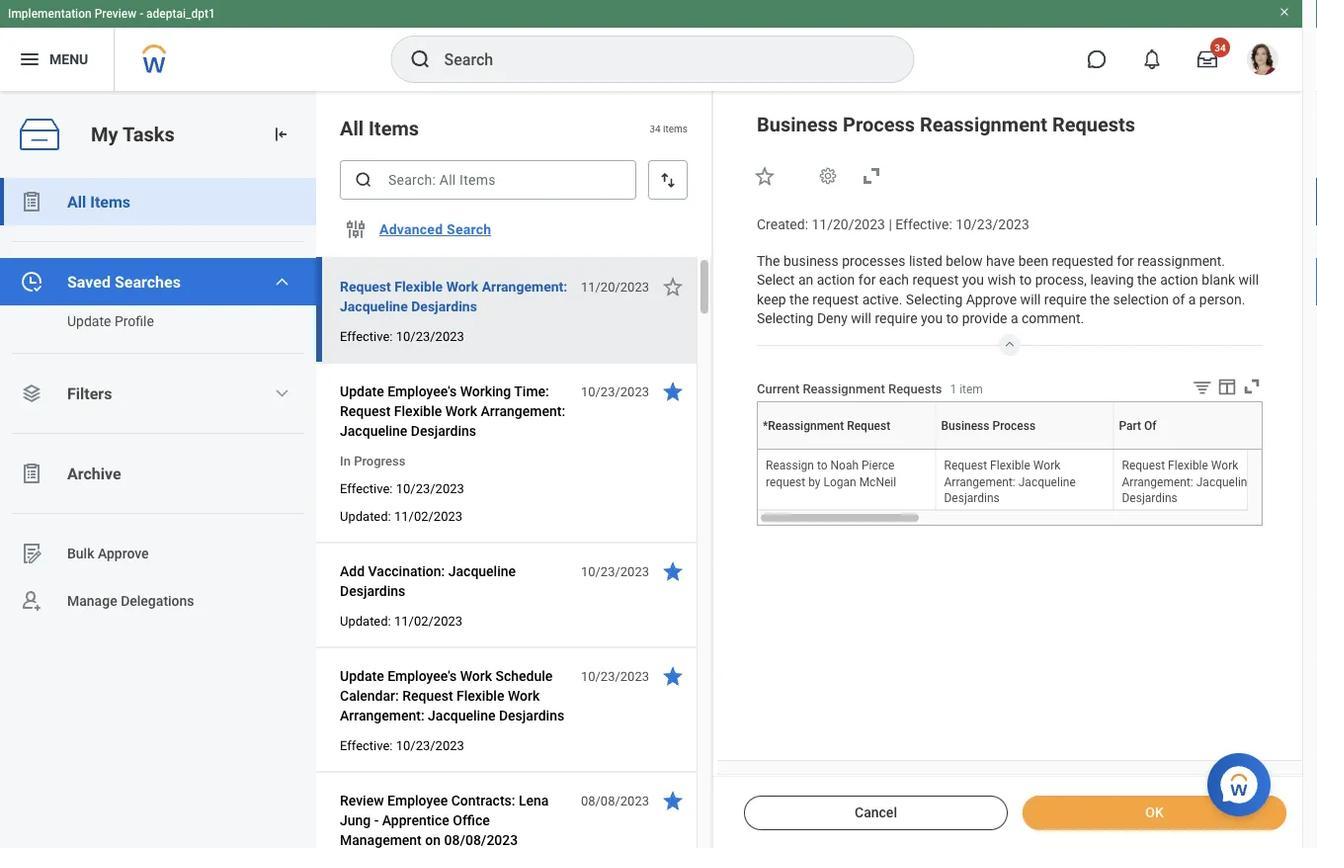 Task type: describe. For each thing, give the bounding box(es) containing it.
reassignment request button
[[841, 450, 853, 451]]

search
[[447, 221, 492, 238]]

select to filter grid data image
[[1192, 377, 1214, 398]]

requested
[[1053, 252, 1114, 269]]

approve inside the business processes listed below have been requested for reassignment. select an action for each request you wish to process, leaving the action blank will keep the request active. selecting approve will require the selection of a person. selecting deny will require you to provide a comment.
[[967, 291, 1018, 307]]

arrangement: inside the update employee's working time: request flexible work arrangement: jacqueline desjardins
[[481, 403, 566, 419]]

1 vertical spatial you
[[922, 310, 943, 327]]

ok button
[[1023, 796, 1287, 831]]

|
[[889, 217, 893, 233]]

jacqueline down business process button at the bottom of page
[[1019, 475, 1076, 489]]

mcneil
[[860, 475, 897, 489]]

saved
[[67, 272, 111, 291]]

34 button
[[1186, 38, 1231, 81]]

0 horizontal spatial fullscreen image
[[860, 164, 884, 188]]

perspective image
[[20, 382, 44, 405]]

each
[[880, 272, 910, 288]]

blank
[[1203, 272, 1236, 288]]

review employee contracts: lena jung - apprentice office management on 08/08/2023 button
[[340, 789, 570, 848]]

all inside item list element
[[340, 117, 364, 140]]

active.
[[863, 291, 903, 307]]

part inside row element
[[1120, 419, 1142, 433]]

bulk approve link
[[0, 530, 316, 577]]

request down configure icon
[[340, 278, 391, 295]]

work down schedule
[[508, 688, 540, 704]]

business process button
[[1021, 450, 1030, 451]]

chevron down image for saved searches
[[274, 274, 290, 290]]

1 horizontal spatial the
[[1091, 291, 1110, 307]]

2 updated: from the top
[[340, 613, 391, 628]]

1 horizontal spatial of
[[1203, 450, 1204, 451]]

request up reassignment request button
[[847, 419, 891, 433]]

request inside reassign to noah pierce request by logan mcneil
[[766, 475, 806, 489]]

2 horizontal spatial will
[[1239, 272, 1260, 288]]

menu button
[[0, 28, 114, 91]]

management
[[340, 832, 422, 848]]

deny
[[818, 310, 848, 327]]

person.
[[1200, 291, 1246, 307]]

the
[[757, 252, 781, 269]]

jacqueline inside the update employee's working time: request flexible work arrangement: jacqueline desjardins
[[340, 423, 408, 439]]

effective: 10/23/2023 for employee's
[[340, 738, 465, 753]]

clipboard image for all items
[[20, 190, 44, 214]]

0 vertical spatial a
[[1189, 291, 1197, 307]]

menu
[[49, 51, 88, 67]]

progress
[[354, 453, 406, 468]]

Search: All Items text field
[[340, 160, 637, 200]]

* reassignment request
[[763, 419, 891, 433]]

comment.
[[1022, 310, 1085, 327]]

Search Workday  search field
[[444, 38, 874, 81]]

0 vertical spatial 08/08/2023
[[581, 793, 650, 808]]

preview
[[95, 7, 137, 21]]

transformation import image
[[271, 125, 291, 144]]

keep
[[757, 291, 787, 307]]

update for update profile
[[67, 313, 111, 329]]

update profile button
[[0, 306, 297, 337]]

update profile
[[67, 313, 154, 329]]

arrangement: inside update employee's work schedule calendar: request flexible work arrangement: jacqueline desjardins
[[340, 707, 425, 724]]

listed
[[909, 252, 943, 269]]

business
[[784, 252, 839, 269]]

provide
[[963, 310, 1008, 327]]

effective: 10/23/2023 for flexible
[[340, 329, 465, 344]]

saved searches
[[67, 272, 181, 291]]

to inside reassign to noah pierce request by logan mcneil
[[818, 459, 828, 473]]

process for business process
[[993, 419, 1036, 433]]

all items button
[[0, 178, 316, 225]]

an
[[799, 272, 814, 288]]

1 horizontal spatial will
[[1021, 291, 1041, 307]]

effective: down request flexible work arrangement: jacqueline desjardins button
[[340, 329, 393, 344]]

processes
[[843, 252, 906, 269]]

work down click to view/edit grid preferences image
[[1212, 459, 1239, 473]]

noah
[[831, 459, 859, 473]]

1 vertical spatial request
[[813, 291, 859, 307]]

0 horizontal spatial the
[[790, 291, 810, 307]]

1 horizontal spatial fullscreen image
[[1242, 376, 1264, 398]]

add vaccination: jacqueline desjardins
[[340, 563, 516, 599]]

request flexible work arrangement: jacqueline desjardins for 1st request flexible work arrangement: jacqueline desjardins element
[[945, 459, 1076, 505]]

update employee's work schedule calendar: request flexible work arrangement: jacqueline desjardins
[[340, 668, 565, 724]]

desjardins inside add vaccination: jacqueline desjardins
[[340, 583, 406, 599]]

delegations
[[121, 593, 194, 609]]

created: 11/20/2023 | effective: 10/23/2023
[[757, 217, 1030, 233]]

arrangement: down the search
[[482, 278, 568, 295]]

sort image
[[658, 170, 678, 190]]

part of button
[[1201, 450, 1205, 451]]

business for business process
[[942, 419, 990, 433]]

process,
[[1036, 272, 1088, 288]]

clipboard image for archive
[[20, 462, 44, 485]]

row element containing *
[[758, 403, 1318, 450]]

all items inside item list element
[[340, 117, 419, 140]]

0 horizontal spatial of
[[1145, 419, 1157, 433]]

reassign to noah pierce request by logan mcneil element
[[766, 455, 897, 489]]

0 vertical spatial selecting
[[906, 291, 963, 307]]

flexible down reassignment request business process part of
[[991, 459, 1031, 473]]

employee's for request
[[388, 668, 457, 684]]

configure image
[[344, 218, 368, 241]]

in
[[340, 453, 351, 468]]

part of
[[1120, 419, 1157, 433]]

2 vertical spatial process
[[1025, 450, 1029, 451]]

arrangement: down part of
[[1123, 475, 1194, 489]]

0 vertical spatial require
[[1045, 291, 1087, 307]]

have
[[987, 252, 1016, 269]]

request down part of
[[1123, 459, 1166, 473]]

jacqueline down configure icon
[[340, 298, 408, 314]]

profile logan mcneil image
[[1248, 44, 1279, 79]]

star image for update employee's work schedule calendar: request flexible work arrangement: jacqueline desjardins
[[661, 664, 685, 688]]

item
[[960, 382, 984, 396]]

of
[[1173, 291, 1186, 307]]

2 action from the left
[[1161, 272, 1199, 288]]

vaccination:
[[368, 563, 445, 579]]

contracts:
[[452, 792, 516, 809]]

- inside review employee contracts: lena jung - apprentice office management on 08/08/2023
[[374, 812, 379, 829]]

jacqueline inside update employee's work schedule calendar: request flexible work arrangement: jacqueline desjardins
[[428, 707, 496, 724]]

1 vertical spatial to
[[947, 310, 959, 327]]

chevron up image
[[999, 334, 1022, 350]]

notifications large image
[[1143, 49, 1163, 69]]

reassign to noah pierce request by logan mcneil
[[766, 459, 897, 489]]

0 horizontal spatial for
[[859, 272, 876, 288]]

all inside button
[[67, 192, 86, 211]]

pierce
[[862, 459, 895, 473]]

add
[[340, 563, 365, 579]]

2 horizontal spatial request
[[913, 272, 959, 288]]

archive button
[[0, 450, 316, 497]]

implementation
[[8, 7, 92, 21]]

business process reassignment requests
[[757, 113, 1136, 136]]

update for update employee's working time: request flexible work arrangement: jacqueline desjardins
[[340, 383, 384, 399]]

1 horizontal spatial part
[[1201, 450, 1203, 451]]

profile
[[115, 313, 154, 329]]

request inside update employee's work schedule calendar: request flexible work arrangement: jacqueline desjardins
[[403, 688, 453, 704]]

current
[[757, 381, 800, 396]]

1 horizontal spatial for
[[1117, 252, 1135, 269]]

in progress
[[340, 453, 406, 468]]

my
[[91, 123, 118, 146]]

below
[[946, 252, 983, 269]]

11/20/2023 inside item list element
[[581, 279, 650, 294]]

1 horizontal spatial star image
[[753, 164, 777, 188]]

review
[[340, 792, 384, 809]]

0 horizontal spatial require
[[875, 310, 918, 327]]

menu banner
[[0, 0, 1303, 91]]

wish
[[988, 272, 1017, 288]]

archive
[[67, 464, 121, 483]]

jacqueline down part of button
[[1197, 475, 1254, 489]]

work down reassignment request business process part of
[[1034, 459, 1061, 473]]

process for business process reassignment requests
[[843, 113, 916, 136]]

effective: right |
[[896, 217, 953, 233]]

effective: down calendar:
[[340, 738, 393, 753]]

list containing all items
[[0, 178, 316, 625]]

item list element
[[316, 91, 714, 848]]

reassignment.
[[1138, 252, 1226, 269]]

advanced search
[[380, 221, 492, 238]]

34 items
[[650, 122, 688, 134]]

items inside button
[[90, 192, 131, 211]]

office
[[453, 812, 490, 829]]



Task type: locate. For each thing, give the bounding box(es) containing it.
manage delegations link
[[0, 577, 316, 625]]

flexible down advanced
[[395, 278, 443, 295]]

request down business process
[[945, 459, 988, 473]]

11/02/2023
[[394, 509, 463, 524], [394, 613, 463, 628]]

will up comment.
[[1021, 291, 1041, 307]]

desjardins down reassignment request business process part of
[[945, 491, 1000, 505]]

1 vertical spatial requests
[[889, 381, 943, 396]]

0 vertical spatial 11/02/2023
[[394, 509, 463, 524]]

update up in progress
[[340, 383, 384, 399]]

1 effective: 10/23/2023 from the top
[[340, 329, 465, 344]]

1 horizontal spatial 11/20/2023
[[812, 217, 886, 233]]

select
[[757, 272, 795, 288]]

effective: 10/23/2023 down the "progress" in the left of the page
[[340, 481, 465, 496]]

2 updated: 11/02/2023 from the top
[[340, 613, 463, 628]]

will
[[1239, 272, 1260, 288], [1021, 291, 1041, 307], [852, 310, 872, 327]]

0 vertical spatial star image
[[753, 164, 777, 188]]

update
[[67, 313, 111, 329], [340, 383, 384, 399], [340, 668, 384, 684]]

request down the reassign
[[766, 475, 806, 489]]

updated: 11/02/2023 down add vaccination: jacqueline desjardins
[[340, 613, 463, 628]]

jacqueline down schedule
[[428, 707, 496, 724]]

08/08/2023
[[581, 793, 650, 808], [444, 832, 518, 848]]

0 horizontal spatial will
[[852, 310, 872, 327]]

*
[[763, 419, 769, 433]]

requests
[[1053, 113, 1136, 136], [889, 381, 943, 396]]

items
[[369, 117, 419, 140], [90, 192, 131, 211]]

2 horizontal spatial to
[[1020, 272, 1032, 288]]

approve up provide
[[967, 291, 1018, 307]]

rename image
[[20, 542, 44, 566]]

request up in progress
[[340, 403, 391, 419]]

2 vertical spatial request
[[766, 475, 806, 489]]

require
[[1045, 291, 1087, 307], [875, 310, 918, 327]]

0 horizontal spatial all items
[[67, 192, 131, 211]]

request flexible work arrangement: jacqueline desjardins down part of button
[[1123, 459, 1254, 505]]

1 horizontal spatial 08/08/2023
[[581, 793, 650, 808]]

4 star image from the top
[[661, 664, 685, 688]]

1 vertical spatial all items
[[67, 192, 131, 211]]

action up of
[[1161, 272, 1199, 288]]

1 vertical spatial star image
[[661, 789, 685, 813]]

2 vertical spatial business
[[1021, 450, 1025, 451]]

been
[[1019, 252, 1049, 269]]

all items inside button
[[67, 192, 131, 211]]

3 star image from the top
[[661, 560, 685, 583]]

fullscreen image
[[860, 164, 884, 188], [1242, 376, 1264, 398]]

star image for request flexible work arrangement: jacqueline desjardins
[[661, 275, 685, 299]]

inbox large image
[[1198, 49, 1218, 69]]

desjardins down part of
[[1123, 491, 1178, 505]]

request up noah
[[848, 450, 852, 451]]

0 vertical spatial business
[[757, 113, 839, 136]]

cancel
[[855, 805, 898, 821]]

08/08/2023 down office
[[444, 832, 518, 848]]

the business processes listed below have been requested for reassignment. select an action for each request you wish to process, leaving the action blank will keep the request active. selecting approve will require the selection of a person. selecting deny will require you to provide a comment.
[[757, 252, 1263, 327]]

1 vertical spatial items
[[90, 192, 131, 211]]

1 vertical spatial 11/20/2023
[[581, 279, 650, 294]]

1 vertical spatial of
[[1203, 450, 1204, 451]]

filters button
[[0, 370, 316, 417]]

user plus image
[[20, 589, 44, 613]]

08/08/2023 right lena
[[581, 793, 650, 808]]

1 horizontal spatial search image
[[409, 47, 433, 71]]

logan
[[824, 475, 857, 489]]

request flexible work arrangement: jacqueline desjardins inside request flexible work arrangement: jacqueline desjardins button
[[340, 278, 568, 314]]

the down an
[[790, 291, 810, 307]]

request flexible work arrangement: jacqueline desjardins element down reassignment request business process part of
[[945, 455, 1076, 505]]

row element up business process button at the bottom of page
[[758, 403, 1318, 450]]

updated: down in progress
[[340, 509, 391, 524]]

10/23/2023
[[956, 217, 1030, 233], [396, 329, 465, 344], [581, 384, 650, 399], [396, 481, 465, 496], [581, 564, 650, 579], [581, 669, 650, 684], [396, 738, 465, 753]]

review employee contracts: lena jung - apprentice office management on 08/08/2023
[[340, 792, 549, 848]]

jacqueline
[[340, 298, 408, 314], [340, 423, 408, 439], [1019, 475, 1076, 489], [1197, 475, 1254, 489], [449, 563, 516, 579], [428, 707, 496, 724]]

justify image
[[18, 47, 42, 71]]

employee's for flexible
[[388, 383, 457, 399]]

desjardins
[[412, 298, 477, 314], [411, 423, 477, 439], [945, 491, 1000, 505], [1123, 491, 1178, 505], [340, 583, 406, 599], [499, 707, 565, 724]]

to left provide
[[947, 310, 959, 327]]

work down 'working'
[[446, 403, 478, 419]]

row element down business process button at the bottom of page
[[758, 451, 1318, 510]]

34 left profile logan mcneil icon
[[1215, 42, 1227, 53]]

2 11/02/2023 from the top
[[394, 613, 463, 628]]

desjardins down 'working'
[[411, 423, 477, 439]]

selecting down listed
[[906, 291, 963, 307]]

the
[[1138, 272, 1158, 288], [790, 291, 810, 307], [1091, 291, 1110, 307]]

star image for update employee's working time: request flexible work arrangement: jacqueline desjardins
[[661, 380, 685, 403]]

1 horizontal spatial request flexible work arrangement: jacqueline desjardins element
[[1123, 455, 1254, 505]]

1 vertical spatial business
[[942, 419, 990, 433]]

0 horizontal spatial request
[[766, 475, 806, 489]]

jacqueline right 'vaccination:'
[[449, 563, 516, 579]]

34 for 34 items
[[650, 122, 661, 134]]

34 for 34
[[1215, 42, 1227, 53]]

my tasks element
[[0, 91, 316, 848]]

2 clipboard image from the top
[[20, 462, 44, 485]]

1 horizontal spatial require
[[1045, 291, 1087, 307]]

all up saved
[[67, 192, 86, 211]]

08/08/2023 inside review employee contracts: lena jung - apprentice office management on 08/08/2023
[[444, 832, 518, 848]]

on
[[425, 832, 441, 848]]

1 request flexible work arrangement: jacqueline desjardins element from the left
[[945, 455, 1076, 505]]

1 vertical spatial clipboard image
[[20, 462, 44, 485]]

employee
[[388, 792, 448, 809]]

clipboard image
[[20, 190, 44, 214], [20, 462, 44, 485]]

0 vertical spatial fullscreen image
[[860, 164, 884, 188]]

effective: down in progress
[[340, 481, 393, 496]]

update employee's working time: request flexible work arrangement: jacqueline desjardins
[[340, 383, 566, 439]]

leaving
[[1091, 272, 1135, 288]]

will right blank
[[1239, 272, 1260, 288]]

require down process,
[[1045, 291, 1087, 307]]

desjardins down "add"
[[340, 583, 406, 599]]

0 horizontal spatial requests
[[889, 381, 943, 396]]

for up leaving
[[1117, 252, 1135, 269]]

flexible down schedule
[[457, 688, 505, 704]]

0 vertical spatial part
[[1120, 419, 1142, 433]]

all items
[[340, 117, 419, 140], [67, 192, 131, 211]]

0 horizontal spatial a
[[1011, 310, 1019, 327]]

advanced search button
[[372, 210, 500, 249]]

calendar:
[[340, 688, 399, 704]]

employee's inside update employee's work schedule calendar: request flexible work arrangement: jacqueline desjardins
[[388, 668, 457, 684]]

jung
[[340, 812, 371, 829]]

1 clipboard image from the top
[[20, 190, 44, 214]]

items inside item list element
[[369, 117, 419, 140]]

search image
[[409, 47, 433, 71], [354, 170, 374, 190]]

desjardins down schedule
[[499, 707, 565, 724]]

request flexible work arrangement: jacqueline desjardins button
[[340, 275, 570, 318]]

flexible down part of button
[[1169, 459, 1209, 473]]

0 vertical spatial approve
[[967, 291, 1018, 307]]

1 horizontal spatial all items
[[340, 117, 419, 140]]

1 horizontal spatial 34
[[1215, 42, 1227, 53]]

filters
[[67, 384, 112, 403]]

1 vertical spatial row element
[[758, 451, 1318, 510]]

1 vertical spatial 08/08/2023
[[444, 832, 518, 848]]

update employee's work schedule calendar: request flexible work arrangement: jacqueline desjardins button
[[340, 664, 570, 728]]

will down active. on the top of page
[[852, 310, 872, 327]]

action right an
[[817, 272, 856, 288]]

business process
[[942, 419, 1036, 433]]

updated:
[[340, 509, 391, 524], [340, 613, 391, 628]]

update for update employee's work schedule calendar: request flexible work arrangement: jacqueline desjardins
[[340, 668, 384, 684]]

you
[[963, 272, 985, 288], [922, 310, 943, 327]]

1 star image from the top
[[661, 275, 685, 299]]

2 vertical spatial effective: 10/23/2023
[[340, 738, 465, 753]]

apprentice
[[382, 812, 450, 829]]

0 horizontal spatial items
[[90, 192, 131, 211]]

request flexible work arrangement: jacqueline desjardins element down part of button
[[1123, 455, 1254, 505]]

1 vertical spatial approve
[[98, 545, 149, 562]]

schedule
[[496, 668, 553, 684]]

1 vertical spatial 34
[[650, 122, 661, 134]]

2 vertical spatial to
[[818, 459, 828, 473]]

chevron down image
[[274, 274, 290, 290], [274, 386, 290, 401]]

approve
[[967, 291, 1018, 307], [98, 545, 149, 562]]

desjardins inside update employee's work schedule calendar: request flexible work arrangement: jacqueline desjardins
[[499, 707, 565, 724]]

2 employee's from the top
[[388, 668, 457, 684]]

0 vertical spatial process
[[843, 113, 916, 136]]

-
[[140, 7, 143, 21], [374, 812, 379, 829]]

approve inside list
[[98, 545, 149, 562]]

0 horizontal spatial business
[[757, 113, 839, 136]]

1 horizontal spatial approve
[[967, 291, 1018, 307]]

chevron down image for filters
[[274, 386, 290, 401]]

updated: down "add"
[[340, 613, 391, 628]]

1 vertical spatial search image
[[354, 170, 374, 190]]

0 horizontal spatial 08/08/2023
[[444, 832, 518, 848]]

1 horizontal spatial action
[[1161, 272, 1199, 288]]

arrangement: down calendar:
[[340, 707, 425, 724]]

1 vertical spatial employee's
[[388, 668, 457, 684]]

flexible inside update employee's work schedule calendar: request flexible work arrangement: jacqueline desjardins
[[457, 688, 505, 704]]

business down the item
[[942, 419, 990, 433]]

34 inside button
[[1215, 42, 1227, 53]]

0 horizontal spatial selecting
[[757, 310, 814, 327]]

star image
[[661, 275, 685, 299], [661, 380, 685, 403], [661, 560, 685, 583], [661, 664, 685, 688]]

request flexible work arrangement: jacqueline desjardins element
[[945, 455, 1076, 505], [1123, 455, 1254, 505]]

lena
[[519, 792, 549, 809]]

11/02/2023 up 'vaccination:'
[[394, 509, 463, 524]]

1 chevron down image from the top
[[274, 274, 290, 290]]

star image for add vaccination: jacqueline desjardins
[[661, 560, 685, 583]]

0 vertical spatial 11/20/2023
[[812, 217, 886, 233]]

adeptai_dpt1
[[146, 7, 215, 21]]

close environment banner image
[[1279, 6, 1291, 18]]

request flexible work arrangement: jacqueline desjardins
[[340, 278, 568, 314], [945, 459, 1076, 505], [1123, 459, 1254, 505]]

update inside the update employee's working time: request flexible work arrangement: jacqueline desjardins
[[340, 383, 384, 399]]

fullscreen image right click to view/edit grid preferences image
[[1242, 376, 1264, 398]]

of
[[1145, 419, 1157, 433], [1203, 450, 1204, 451]]

1 horizontal spatial request
[[813, 291, 859, 307]]

1 vertical spatial a
[[1011, 310, 1019, 327]]

list
[[0, 178, 316, 625]]

items
[[663, 122, 688, 134]]

1 11/02/2023 from the top
[[394, 509, 463, 524]]

working
[[460, 383, 511, 399]]

fullscreen image right gear image at the top right of the page
[[860, 164, 884, 188]]

0 vertical spatial all items
[[340, 117, 419, 140]]

1 horizontal spatial selecting
[[906, 291, 963, 307]]

advanced
[[380, 221, 443, 238]]

0 vertical spatial for
[[1117, 252, 1135, 269]]

jacqueline up in progress
[[340, 423, 408, 439]]

1 updated: 11/02/2023 from the top
[[340, 509, 463, 524]]

1 vertical spatial fullscreen image
[[1242, 376, 1264, 398]]

0 horizontal spatial search image
[[354, 170, 374, 190]]

1 vertical spatial updated:
[[340, 613, 391, 628]]

a right of
[[1189, 291, 1197, 307]]

arrangement: down reassignment request business process part of
[[945, 475, 1016, 489]]

0 vertical spatial you
[[963, 272, 985, 288]]

add vaccination: jacqueline desjardins button
[[340, 560, 570, 603]]

all
[[340, 117, 364, 140], [67, 192, 86, 211]]

reassignment request business process part of
[[841, 450, 1204, 451]]

work left schedule
[[460, 668, 492, 684]]

desjardins inside the update employee's working time: request flexible work arrangement: jacqueline desjardins
[[411, 423, 477, 439]]

arrangement: down time:
[[481, 403, 566, 419]]

work inside the update employee's working time: request flexible work arrangement: jacqueline desjardins
[[446, 403, 478, 419]]

you left provide
[[922, 310, 943, 327]]

current reassignment requests 1 item
[[757, 381, 984, 396]]

selecting down keep
[[757, 310, 814, 327]]

flexible up the "progress" in the left of the page
[[394, 403, 442, 419]]

update up calendar:
[[340, 668, 384, 684]]

implementation preview -   adeptai_dpt1
[[8, 7, 215, 21]]

0 vertical spatial chevron down image
[[274, 274, 290, 290]]

1 vertical spatial chevron down image
[[274, 386, 290, 401]]

2 effective: 10/23/2023 from the top
[[340, 481, 465, 496]]

request flexible work arrangement: jacqueline desjardins for second request flexible work arrangement: jacqueline desjardins element from the left
[[1123, 459, 1254, 505]]

employee's left 'working'
[[388, 383, 457, 399]]

0 vertical spatial update
[[67, 313, 111, 329]]

effective: 10/23/2023 down request flexible work arrangement: jacqueline desjardins button
[[340, 329, 465, 344]]

3 effective: 10/23/2023 from the top
[[340, 738, 465, 753]]

process
[[843, 113, 916, 136], [993, 419, 1036, 433], [1025, 450, 1029, 451]]

clipboard image up clock check image
[[20, 190, 44, 214]]

0 vertical spatial items
[[369, 117, 419, 140]]

business up gear image at the top right of the page
[[757, 113, 839, 136]]

1 vertical spatial -
[[374, 812, 379, 829]]

0 vertical spatial will
[[1239, 272, 1260, 288]]

update down saved
[[67, 313, 111, 329]]

1 horizontal spatial -
[[374, 812, 379, 829]]

desjardins down advanced search
[[412, 298, 477, 314]]

1 vertical spatial effective: 10/23/2023
[[340, 481, 465, 496]]

request up deny
[[813, 291, 859, 307]]

require down active. on the top of page
[[875, 310, 918, 327]]

reassignment
[[921, 113, 1048, 136], [803, 381, 886, 396], [769, 419, 845, 433], [841, 450, 848, 451]]

clipboard image inside all items button
[[20, 190, 44, 214]]

1 vertical spatial for
[[859, 272, 876, 288]]

ok
[[1146, 805, 1164, 821]]

2 row element from the top
[[758, 451, 1318, 510]]

0 vertical spatial updated:
[[340, 509, 391, 524]]

clipboard image inside archive button
[[20, 462, 44, 485]]

updated: 11/02/2023 up 'vaccination:'
[[340, 509, 463, 524]]

star image
[[753, 164, 777, 188], [661, 789, 685, 813]]

0 vertical spatial all
[[340, 117, 364, 140]]

- inside menu 'banner'
[[140, 7, 143, 21]]

1 horizontal spatial you
[[963, 272, 985, 288]]

0 vertical spatial employee's
[[388, 383, 457, 399]]

1 horizontal spatial business
[[942, 419, 990, 433]]

jacqueline inside add vaccination: jacqueline desjardins
[[449, 563, 516, 579]]

0 vertical spatial search image
[[409, 47, 433, 71]]

0 vertical spatial effective: 10/23/2023
[[340, 329, 465, 344]]

for down processes
[[859, 272, 876, 288]]

34 left the items
[[650, 122, 661, 134]]

1 vertical spatial all
[[67, 192, 86, 211]]

request flexible work arrangement: jacqueline desjardins down the search
[[340, 278, 568, 314]]

1 row element from the top
[[758, 403, 1318, 450]]

2 request flexible work arrangement: jacqueline desjardins element from the left
[[1123, 455, 1254, 505]]

request
[[340, 278, 391, 295], [340, 403, 391, 419], [847, 419, 891, 433], [848, 450, 852, 451], [945, 459, 988, 473], [1123, 459, 1166, 473], [403, 688, 453, 704]]

0 vertical spatial to
[[1020, 272, 1032, 288]]

employee's inside the update employee's working time: request flexible work arrangement: jacqueline desjardins
[[388, 383, 457, 399]]

chevron down image inside the saved searches dropdown button
[[274, 274, 290, 290]]

saved searches button
[[0, 258, 316, 306]]

1
[[951, 382, 957, 396]]

to down been
[[1020, 272, 1032, 288]]

flexible inside the update employee's working time: request flexible work arrangement: jacqueline desjardins
[[394, 403, 442, 419]]

2 vertical spatial update
[[340, 668, 384, 684]]

0 vertical spatial updated: 11/02/2023
[[340, 509, 463, 524]]

request
[[913, 272, 959, 288], [813, 291, 859, 307], [766, 475, 806, 489]]

2 star image from the top
[[661, 380, 685, 403]]

work down the search
[[447, 278, 479, 295]]

effective: 10/23/2023 up employee
[[340, 738, 465, 753]]

1 vertical spatial part
[[1201, 450, 1203, 451]]

reassign
[[766, 459, 815, 473]]

employee's
[[388, 383, 457, 399], [388, 668, 457, 684]]

2 horizontal spatial business
[[1021, 450, 1025, 451]]

employee's up calendar:
[[388, 668, 457, 684]]

request right calendar:
[[403, 688, 453, 704]]

0 vertical spatial requests
[[1053, 113, 1136, 136]]

1 vertical spatial process
[[993, 419, 1036, 433]]

to up by
[[818, 459, 828, 473]]

2 horizontal spatial the
[[1138, 272, 1158, 288]]

request down listed
[[913, 272, 959, 288]]

0 horizontal spatial part
[[1120, 419, 1142, 433]]

searches
[[115, 272, 181, 291]]

1 horizontal spatial to
[[947, 310, 959, 327]]

a
[[1189, 291, 1197, 307], [1011, 310, 1019, 327]]

toolbar
[[1178, 376, 1264, 402]]

all right transformation import icon
[[340, 117, 364, 140]]

1 employee's from the top
[[388, 383, 457, 399]]

- right preview
[[140, 7, 143, 21]]

update inside the update profile button
[[67, 313, 111, 329]]

created:
[[757, 217, 809, 233]]

34 inside item list element
[[650, 122, 661, 134]]

0 horizontal spatial 34
[[650, 122, 661, 134]]

you down below
[[963, 272, 985, 288]]

0 vertical spatial request
[[913, 272, 959, 288]]

1 horizontal spatial request flexible work arrangement: jacqueline desjardins
[[945, 459, 1076, 505]]

row element containing reassign to noah pierce request by logan mcneil
[[758, 451, 1318, 510]]

bulk approve
[[67, 545, 149, 562]]

0 vertical spatial row element
[[758, 403, 1318, 450]]

flexible
[[395, 278, 443, 295], [394, 403, 442, 419], [991, 459, 1031, 473], [1169, 459, 1209, 473], [457, 688, 505, 704]]

1 horizontal spatial all
[[340, 117, 364, 140]]

process inside row element
[[993, 419, 1036, 433]]

by
[[809, 475, 821, 489]]

1 vertical spatial 11/02/2023
[[394, 613, 463, 628]]

to
[[1020, 272, 1032, 288], [947, 310, 959, 327], [818, 459, 828, 473]]

gear image
[[819, 166, 838, 186]]

a up chevron up icon
[[1011, 310, 1019, 327]]

approve right bulk
[[98, 545, 149, 562]]

action
[[817, 272, 856, 288], [1161, 272, 1199, 288]]

clock check image
[[20, 270, 44, 294]]

manage
[[67, 593, 117, 609]]

row element
[[758, 403, 1318, 450], [758, 451, 1318, 510]]

update employee's working time: request flexible work arrangement: jacqueline desjardins button
[[340, 380, 570, 443]]

1 vertical spatial update
[[340, 383, 384, 399]]

2 chevron down image from the top
[[274, 386, 290, 401]]

business for business process reassignment requests
[[757, 113, 839, 136]]

click to view/edit grid preferences image
[[1217, 376, 1239, 398]]

1 action from the left
[[817, 272, 856, 288]]

1 updated: from the top
[[340, 509, 391, 524]]

business down business process
[[1021, 450, 1025, 451]]

- up management
[[374, 812, 379, 829]]

0 vertical spatial -
[[140, 7, 143, 21]]

the up selection
[[1138, 272, 1158, 288]]

request inside the update employee's working time: request flexible work arrangement: jacqueline desjardins
[[340, 403, 391, 419]]

request flexible work arrangement: jacqueline desjardins down reassignment request business process part of
[[945, 459, 1076, 505]]

11/02/2023 down add vaccination: jacqueline desjardins
[[394, 613, 463, 628]]

update inside update employee's work schedule calendar: request flexible work arrangement: jacqueline desjardins
[[340, 668, 384, 684]]

clipboard image left archive
[[20, 462, 44, 485]]



Task type: vqa. For each thing, say whether or not it's contained in the screenshot.
the leftmost the comp cost per worker
no



